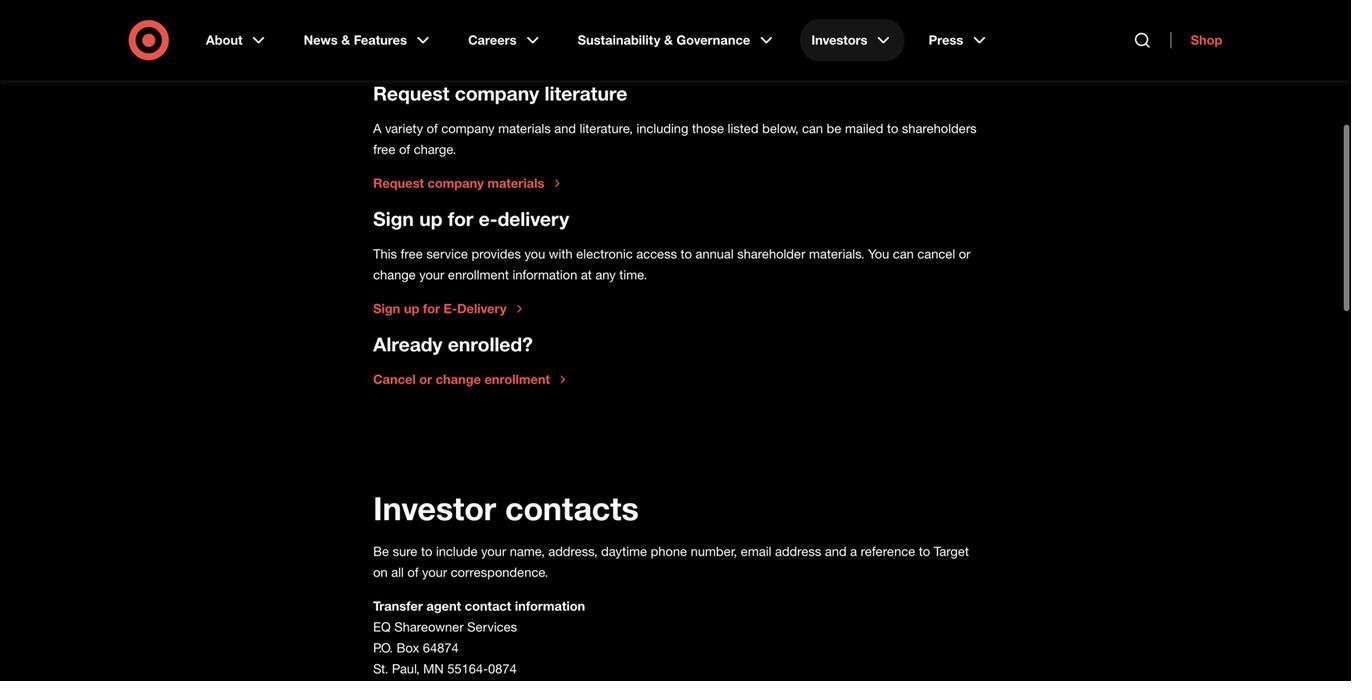 Task type: locate. For each thing, give the bounding box(es) containing it.
enrollment
[[448, 267, 509, 283], [485, 372, 550, 387]]

1 horizontal spatial or
[[959, 246, 971, 262]]

with
[[549, 246, 573, 262]]

or
[[959, 246, 971, 262], [419, 372, 432, 387]]

paul,
[[392, 661, 420, 677]]

literature
[[545, 82, 628, 105]]

number,
[[691, 544, 737, 559]]

shareholders
[[902, 121, 977, 136]]

change down already enrolled?
[[436, 372, 481, 387]]

target
[[934, 544, 969, 559]]

1 horizontal spatial and
[[825, 544, 847, 559]]

1 vertical spatial can
[[893, 246, 914, 262]]

0 vertical spatial and
[[555, 121, 576, 136]]

for for e-
[[423, 301, 440, 317]]

2 request from the top
[[373, 175, 424, 191]]

sign up 'this'
[[373, 207, 414, 230]]

1 horizontal spatial for
[[448, 207, 473, 230]]

& left governance
[[664, 32, 673, 48]]

2 vertical spatial company
[[428, 175, 484, 191]]

can right you
[[893, 246, 914, 262]]

materials up delivery
[[488, 175, 545, 191]]

be sure to include your name, address, daytime phone number, email address and a reference to target on all of your correspondence.
[[373, 544, 969, 580]]

your
[[419, 267, 444, 283], [481, 544, 506, 559], [422, 565, 447, 580]]

information down name,
[[515, 599, 585, 614]]

on
[[373, 565, 388, 580]]

shop link
[[1171, 32, 1223, 48]]

enrollment inside this free service provides you with electronic access to annual shareholder materials. you can cancel or change your enrollment information at any time.
[[448, 267, 509, 283]]

up up "already"
[[404, 301, 420, 317]]

free right 'this'
[[401, 246, 423, 262]]

this free service provides you with electronic access to annual shareholder materials. you can cancel or change your enrollment information at any time.
[[373, 246, 971, 283]]

0 vertical spatial can
[[802, 121, 823, 136]]

free down a
[[373, 142, 396, 157]]

charge.
[[414, 142, 456, 157]]

0 horizontal spatial free
[[373, 142, 396, 157]]

0 vertical spatial for
[[448, 207, 473, 230]]

information down you
[[513, 267, 578, 283]]

0 vertical spatial company
[[455, 82, 539, 105]]

0 horizontal spatial for
[[423, 301, 440, 317]]

transfer agent contact information eq shareowner services p.o. box 64874 st. paul, mn 55164-0874
[[373, 599, 585, 677]]

sign up "already"
[[373, 301, 400, 317]]

of right all
[[408, 565, 419, 580]]

0 vertical spatial request
[[373, 82, 450, 105]]

press link
[[918, 19, 1001, 61]]

free
[[373, 142, 396, 157], [401, 246, 423, 262]]

0 horizontal spatial can
[[802, 121, 823, 136]]

1 sign from the top
[[373, 207, 414, 230]]

free inside this free service provides you with electronic access to annual shareholder materials. you can cancel or change your enrollment information at any time.
[[401, 246, 423, 262]]

1 vertical spatial and
[[825, 544, 847, 559]]

company up sign up for e-delivery
[[428, 175, 484, 191]]

up up service
[[419, 207, 443, 230]]

eq
[[373, 619, 391, 635]]

1 vertical spatial for
[[423, 301, 440, 317]]

sign up for e-delivery link
[[373, 301, 526, 317]]

governance
[[677, 32, 751, 48]]

shareholder
[[737, 246, 806, 262]]

1 request from the top
[[373, 82, 450, 105]]

materials down request company literature
[[498, 121, 551, 136]]

company up charge.
[[442, 121, 495, 136]]

of up charge.
[[427, 121, 438, 136]]

information
[[513, 267, 578, 283], [515, 599, 585, 614]]

up for e-
[[419, 207, 443, 230]]

1 vertical spatial information
[[515, 599, 585, 614]]

you
[[525, 246, 545, 262]]

request company materials
[[373, 175, 545, 191]]

cancel
[[373, 372, 416, 387]]

daytime
[[601, 544, 647, 559]]

1 horizontal spatial change
[[436, 372, 481, 387]]

request down charge.
[[373, 175, 424, 191]]

up
[[419, 207, 443, 230], [404, 301, 420, 317]]

& inside 'link'
[[341, 32, 350, 48]]

enrollment down enrolled?
[[485, 372, 550, 387]]

of
[[427, 121, 438, 136], [399, 142, 410, 157], [408, 565, 419, 580]]

investor
[[373, 489, 496, 528]]

your up correspondence.
[[481, 544, 506, 559]]

news & features
[[304, 32, 407, 48]]

company
[[455, 82, 539, 105], [442, 121, 495, 136], [428, 175, 484, 191]]

1 horizontal spatial free
[[401, 246, 423, 262]]

64874
[[423, 640, 459, 656]]

1 vertical spatial change
[[436, 372, 481, 387]]

cancel or change enrollment link
[[373, 372, 570, 388]]

news & features link
[[293, 19, 444, 61]]

1 vertical spatial free
[[401, 246, 423, 262]]

e-
[[479, 207, 498, 230]]

e-
[[444, 301, 457, 317]]

1 vertical spatial your
[[481, 544, 506, 559]]

enrollment down the provides
[[448, 267, 509, 283]]

0 horizontal spatial or
[[419, 372, 432, 387]]

1 vertical spatial request
[[373, 175, 424, 191]]

to right mailed
[[887, 121, 899, 136]]

0 vertical spatial up
[[419, 207, 443, 230]]

&
[[341, 32, 350, 48], [664, 32, 673, 48]]

1 vertical spatial sign
[[373, 301, 400, 317]]

materials
[[498, 121, 551, 136], [488, 175, 545, 191]]

information inside this free service provides you with electronic access to annual shareholder materials. you can cancel or change your enrollment information at any time.
[[513, 267, 578, 283]]

0 vertical spatial change
[[373, 267, 416, 283]]

investors
[[812, 32, 868, 48]]

investors link
[[800, 19, 905, 61]]

0 horizontal spatial &
[[341, 32, 350, 48]]

0 horizontal spatial change
[[373, 267, 416, 283]]

change
[[373, 267, 416, 283], [436, 372, 481, 387]]

provides
[[472, 246, 521, 262]]

and down the literature
[[555, 121, 576, 136]]

sign
[[373, 207, 414, 230], [373, 301, 400, 317]]

delivery
[[498, 207, 569, 230]]

0 vertical spatial your
[[419, 267, 444, 283]]

0 vertical spatial materials
[[498, 121, 551, 136]]

mailed
[[845, 121, 884, 136]]

of down variety
[[399, 142, 410, 157]]

0 horizontal spatial and
[[555, 121, 576, 136]]

variety
[[385, 121, 423, 136]]

1 vertical spatial up
[[404, 301, 420, 317]]

1 vertical spatial company
[[442, 121, 495, 136]]

your down service
[[419, 267, 444, 283]]

to left annual
[[681, 246, 692, 262]]

can inside a variety of company materials and literature, including those listed below, can be mailed to shareholders free of charge.
[[802, 121, 823, 136]]

0 vertical spatial enrollment
[[448, 267, 509, 283]]

shop
[[1191, 32, 1223, 48]]

1 horizontal spatial &
[[664, 32, 673, 48]]

materials.
[[809, 246, 865, 262]]

literature,
[[580, 121, 633, 136]]

request for request company materials
[[373, 175, 424, 191]]

to inside a variety of company materials and literature, including those listed below, can be mailed to shareholders free of charge.
[[887, 121, 899, 136]]

to
[[887, 121, 899, 136], [681, 246, 692, 262], [421, 544, 433, 559], [919, 544, 931, 559]]

0 vertical spatial or
[[959, 246, 971, 262]]

change down 'this'
[[373, 267, 416, 283]]

1 horizontal spatial can
[[893, 246, 914, 262]]

0 vertical spatial free
[[373, 142, 396, 157]]

& right news
[[341, 32, 350, 48]]

company down careers
[[455, 82, 539, 105]]

0 vertical spatial information
[[513, 267, 578, 283]]

and left a
[[825, 544, 847, 559]]

request up variety
[[373, 82, 450, 105]]

0 vertical spatial sign
[[373, 207, 414, 230]]

2 & from the left
[[664, 32, 673, 48]]

below,
[[762, 121, 799, 136]]

your down include
[[422, 565, 447, 580]]

can left be
[[802, 121, 823, 136]]

services
[[467, 619, 517, 635]]

1 & from the left
[[341, 32, 350, 48]]

2 vertical spatial of
[[408, 565, 419, 580]]

1 vertical spatial or
[[419, 372, 432, 387]]

free inside a variety of company materials and literature, including those listed below, can be mailed to shareholders free of charge.
[[373, 142, 396, 157]]

request
[[373, 82, 450, 105], [373, 175, 424, 191]]

change inside this free service provides you with electronic access to annual shareholder materials. you can cancel or change your enrollment information at any time.
[[373, 267, 416, 283]]

& for governance
[[664, 32, 673, 48]]

for
[[448, 207, 473, 230], [423, 301, 440, 317]]

2 sign from the top
[[373, 301, 400, 317]]

sign up for e-delivery
[[373, 207, 569, 230]]

can inside this free service provides you with electronic access to annual shareholder materials. you can cancel or change your enrollment information at any time.
[[893, 246, 914, 262]]



Task type: describe. For each thing, give the bounding box(es) containing it.
careers
[[468, 32, 517, 48]]

already enrolled?
[[373, 333, 533, 356]]

request for request company literature
[[373, 82, 450, 105]]

request company materials link
[[373, 175, 564, 191]]

sign up for e-delivery
[[373, 301, 507, 317]]

for for e-
[[448, 207, 473, 230]]

about
[[206, 32, 243, 48]]

this
[[373, 246, 397, 262]]

1 vertical spatial of
[[399, 142, 410, 157]]

to right sure
[[421, 544, 433, 559]]

your inside this free service provides you with electronic access to annual shareholder materials. you can cancel or change your enrollment information at any time.
[[419, 267, 444, 283]]

a
[[373, 121, 382, 136]]

and inside be sure to include your name, address, daytime phone number, email address and a reference to target on all of your correspondence.
[[825, 544, 847, 559]]

and inside a variety of company materials and literature, including those listed below, can be mailed to shareholders free of charge.
[[555, 121, 576, 136]]

sustainability & governance link
[[567, 19, 788, 61]]

cancel
[[918, 246, 956, 262]]

p.o.
[[373, 640, 393, 656]]

annual
[[696, 246, 734, 262]]

0874
[[488, 661, 517, 677]]

contact
[[465, 599, 511, 614]]

agent
[[427, 599, 461, 614]]

2 vertical spatial your
[[422, 565, 447, 580]]

request company literature
[[373, 82, 628, 105]]

to left target
[[919, 544, 931, 559]]

enrolled?
[[448, 333, 533, 356]]

shareowner
[[395, 619, 464, 635]]

those
[[692, 121, 724, 136]]

listed
[[728, 121, 759, 136]]

a
[[850, 544, 857, 559]]

mn
[[423, 661, 444, 677]]

features
[[354, 32, 407, 48]]

you
[[868, 246, 890, 262]]

including
[[637, 121, 689, 136]]

be
[[373, 544, 389, 559]]

company for literature
[[455, 82, 539, 105]]

electronic
[[576, 246, 633, 262]]

service
[[427, 246, 468, 262]]

a variety of company materials and literature, including those listed below, can be mailed to shareholders free of charge.
[[373, 121, 977, 157]]

up for e-
[[404, 301, 420, 317]]

sign for sign up for e-delivery
[[373, 207, 414, 230]]

careers link
[[457, 19, 554, 61]]

investor contacts
[[373, 489, 639, 528]]

1 vertical spatial enrollment
[[485, 372, 550, 387]]

press
[[929, 32, 964, 48]]

sign for sign up for e-delivery
[[373, 301, 400, 317]]

at
[[581, 267, 592, 283]]

be
[[827, 121, 842, 136]]

st.
[[373, 661, 388, 677]]

1 vertical spatial materials
[[488, 175, 545, 191]]

company inside a variety of company materials and literature, including those listed below, can be mailed to shareholders free of charge.
[[442, 121, 495, 136]]

contacts
[[505, 489, 639, 528]]

name,
[[510, 544, 545, 559]]

of inside be sure to include your name, address, daytime phone number, email address and a reference to target on all of your correspondence.
[[408, 565, 419, 580]]

include
[[436, 544, 478, 559]]

55164-
[[447, 661, 488, 677]]

to inside this free service provides you with electronic access to annual shareholder materials. you can cancel or change your enrollment information at any time.
[[681, 246, 692, 262]]

reference
[[861, 544, 916, 559]]

already
[[373, 333, 443, 356]]

access
[[637, 246, 677, 262]]

address,
[[549, 544, 598, 559]]

correspondence.
[[451, 565, 549, 580]]

materials inside a variety of company materials and literature, including those listed below, can be mailed to shareholders free of charge.
[[498, 121, 551, 136]]

news
[[304, 32, 338, 48]]

sustainability
[[578, 32, 661, 48]]

transfer
[[373, 599, 423, 614]]

0 vertical spatial of
[[427, 121, 438, 136]]

cancel or change enrollment
[[373, 372, 550, 387]]

information inside the transfer agent contact information eq shareowner services p.o. box 64874 st. paul, mn 55164-0874
[[515, 599, 585, 614]]

phone
[[651, 544, 687, 559]]

about link
[[195, 19, 280, 61]]

all
[[391, 565, 404, 580]]

box
[[397, 640, 419, 656]]

delivery
[[457, 301, 507, 317]]

company for materials
[[428, 175, 484, 191]]

sustainability & governance
[[578, 32, 751, 48]]

time.
[[620, 267, 647, 283]]

any
[[596, 267, 616, 283]]

or inside this free service provides you with electronic access to annual shareholder materials. you can cancel or change your enrollment information at any time.
[[959, 246, 971, 262]]

email
[[741, 544, 772, 559]]

address
[[775, 544, 822, 559]]

sure
[[393, 544, 418, 559]]

change inside cancel or change enrollment link
[[436, 372, 481, 387]]

& for features
[[341, 32, 350, 48]]



Task type: vqa. For each thing, say whether or not it's contained in the screenshot.
Target
yes



